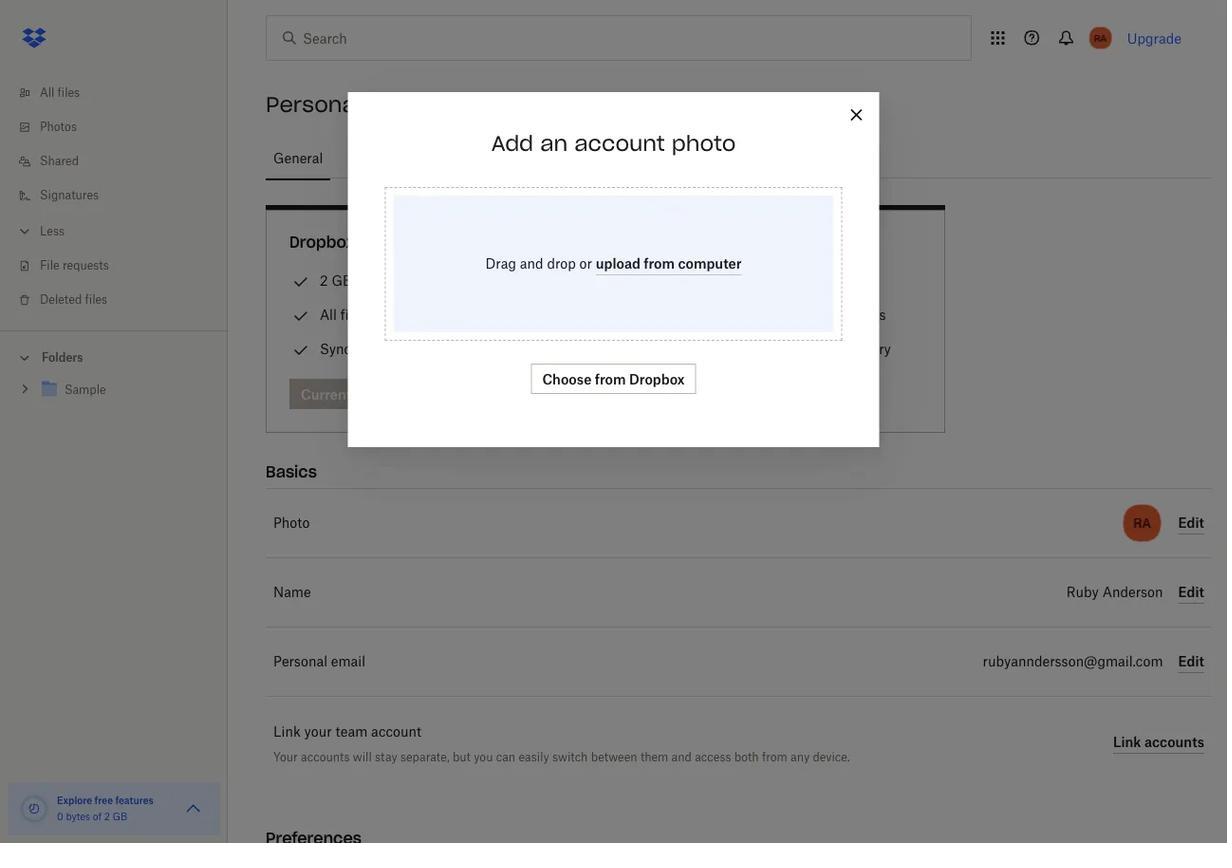 Task type: vqa. For each thing, say whether or not it's contained in the screenshot.
Folders button
yes



Task type: locate. For each thing, give the bounding box(es) containing it.
your right all
[[808, 307, 836, 323]]

switch
[[553, 750, 588, 764]]

1 vertical spatial across
[[355, 341, 396, 357]]

dropbox basic
[[290, 232, 402, 252]]

0 vertical spatial your
[[808, 307, 836, 323]]

files
[[58, 87, 80, 99], [85, 294, 107, 306], [341, 307, 367, 323], [716, 307, 742, 323]]

2 for 2 gb of cloud storage
[[320, 273, 328, 289]]

across down all files live locally
[[355, 341, 396, 357]]

2 horizontal spatial 2
[[667, 273, 676, 289]]

1 vertical spatial personal
[[273, 655, 328, 668]]

0 horizontal spatial gb
[[113, 813, 127, 822]]

photo
[[273, 517, 310, 530]]

add an account photo dialog
[[348, 92, 880, 447]]

anderson
[[1103, 586, 1164, 599]]

from right choose
[[595, 371, 626, 387]]

access
[[695, 750, 732, 764]]

and right them
[[672, 750, 692, 764]]

from inside choose from dropbox button
[[595, 371, 626, 387]]

account
[[368, 91, 458, 118], [575, 130, 665, 156], [371, 725, 422, 739]]

personal email
[[273, 655, 366, 668]]

gb
[[332, 273, 352, 289], [113, 813, 127, 822]]

recommended image
[[637, 305, 660, 328]]

personal left email
[[273, 655, 328, 668]]

2 left tb
[[667, 273, 676, 289]]

history
[[848, 341, 891, 357]]

photos link
[[15, 110, 228, 144]]

0 vertical spatial from
[[595, 371, 626, 387]]

from
[[595, 371, 626, 387], [762, 750, 788, 764]]

0 horizontal spatial dropbox
[[290, 232, 355, 252]]

recommended image for 30-
[[637, 339, 660, 362]]

account up stay
[[371, 725, 422, 739]]

all up sync
[[320, 307, 337, 323]]

files up photos
[[58, 87, 80, 99]]

0 vertical spatial and
[[773, 341, 796, 357]]

add an account photo
[[491, 130, 736, 156]]

recommended image up recommended icon
[[637, 271, 660, 293]]

across left all
[[746, 307, 786, 323]]

of
[[356, 273, 368, 289], [776, 273, 788, 289], [93, 813, 102, 822]]

email
[[331, 655, 366, 668]]

2
[[320, 273, 328, 289], [667, 273, 676, 289], [104, 813, 110, 822]]

0 vertical spatial all
[[40, 87, 54, 99]]

access files across all your devices
[[667, 307, 886, 323]]

0 vertical spatial recommended image
[[637, 271, 660, 293]]

0 horizontal spatial devices
[[441, 341, 488, 357]]

2 tb (2,000 gb) of space
[[667, 273, 828, 289]]

all up photos
[[40, 87, 54, 99]]

gb inside explore free features 0 bytes of 2 gb
[[113, 813, 127, 822]]

1 vertical spatial dropbox
[[629, 371, 685, 387]]

shared link
[[15, 144, 228, 179]]

1 vertical spatial devices
[[441, 341, 488, 357]]

of down free
[[93, 813, 102, 822]]

1 vertical spatial recommended image
[[637, 339, 660, 362]]

your
[[808, 307, 836, 323], [304, 725, 332, 739]]

1 vertical spatial all
[[320, 307, 337, 323]]

2 recommended image from the top
[[637, 339, 660, 362]]

1 horizontal spatial devices
[[839, 307, 886, 323]]

0 horizontal spatial all
[[40, 87, 54, 99]]

0
[[57, 813, 63, 822]]

all files link
[[15, 76, 228, 110]]

sync across only 3 devices
[[320, 341, 488, 357]]

across
[[746, 307, 786, 323], [355, 341, 396, 357]]

apps tab
[[540, 136, 588, 181]]

your
[[273, 750, 298, 764]]

explore
[[57, 794, 92, 806]]

files right deleted
[[85, 294, 107, 306]]

dropbox left basic
[[290, 232, 355, 252]]

deleted files link
[[15, 283, 228, 317]]

devices
[[839, 307, 886, 323], [441, 341, 488, 357]]

0 vertical spatial account
[[368, 91, 458, 118]]

stay
[[375, 750, 398, 764]]

of right gb)
[[776, 273, 788, 289]]

account right an
[[575, 130, 665, 156]]

signatures
[[40, 190, 99, 201]]

general
[[273, 152, 323, 165]]

recovery
[[716, 341, 769, 357]]

0 horizontal spatial and
[[672, 750, 692, 764]]

dropbox inside button
[[629, 371, 685, 387]]

0 horizontal spatial 2
[[104, 813, 110, 822]]

1 vertical spatial from
[[762, 750, 788, 764]]

0 vertical spatial across
[[746, 307, 786, 323]]

sync
[[320, 341, 351, 357]]

file
[[40, 260, 59, 272]]

basic
[[360, 232, 402, 252]]

personal up the general
[[266, 91, 361, 118]]

1 horizontal spatial gb
[[332, 273, 352, 289]]

1 vertical spatial account
[[575, 130, 665, 156]]

recommended image left 30-
[[637, 339, 660, 362]]

devices up history
[[839, 307, 886, 323]]

from left any
[[762, 750, 788, 764]]

them
[[641, 750, 669, 764]]

1 horizontal spatial dropbox
[[629, 371, 685, 387]]

files down (2,000
[[716, 307, 742, 323]]

account up 'security' tab
[[368, 91, 458, 118]]

of inside explore free features 0 bytes of 2 gb
[[93, 813, 102, 822]]

list
[[0, 65, 228, 330]]

accounts
[[301, 750, 350, 764]]

day
[[690, 341, 712, 357]]

your up accounts
[[304, 725, 332, 739]]

choose from dropbox
[[543, 371, 685, 387]]

and
[[773, 341, 796, 357], [672, 750, 692, 764]]

2 down dropbox basic
[[320, 273, 328, 289]]

0 vertical spatial personal
[[266, 91, 361, 118]]

dropbox image
[[15, 19, 53, 57]]

access
[[667, 307, 712, 323]]

2 for 2 tb (2,000 gb) of space
[[667, 273, 676, 289]]

devices right 3
[[441, 341, 488, 357]]

dropbox
[[290, 232, 355, 252], [629, 371, 685, 387]]

1 horizontal spatial your
[[808, 307, 836, 323]]

features
[[115, 794, 154, 806]]

1 recommended image from the top
[[637, 271, 660, 293]]

gb down dropbox basic
[[332, 273, 352, 289]]

file requests
[[40, 260, 109, 272]]

30-day recovery and version history
[[667, 341, 891, 357]]

storage
[[410, 273, 457, 289]]

1 vertical spatial and
[[672, 750, 692, 764]]

explore free features 0 bytes of 2 gb
[[57, 794, 154, 822]]

only
[[399, 341, 425, 357]]

personal account
[[266, 91, 458, 118]]

gb)
[[747, 273, 772, 289]]

gb down features
[[113, 813, 127, 822]]

of left cloud
[[356, 273, 368, 289]]

personal
[[266, 91, 361, 118], [273, 655, 328, 668]]

files left live
[[341, 307, 367, 323]]

0 horizontal spatial across
[[355, 341, 396, 357]]

files for all files live locally
[[341, 307, 367, 323]]

0 horizontal spatial your
[[304, 725, 332, 739]]

personal for personal email
[[273, 655, 328, 668]]

version
[[800, 341, 845, 357]]

list containing all files
[[0, 65, 228, 330]]

photo
[[672, 130, 736, 156]]

2 gb of cloud storage
[[320, 273, 457, 289]]

1 horizontal spatial all
[[320, 307, 337, 323]]

0 horizontal spatial from
[[595, 371, 626, 387]]

0 vertical spatial devices
[[839, 307, 886, 323]]

2 down free
[[104, 813, 110, 822]]

folders
[[42, 350, 83, 365]]

recommended image
[[637, 271, 660, 293], [637, 339, 660, 362]]

all files live locally
[[320, 307, 435, 323]]

1 vertical spatial gb
[[113, 813, 127, 822]]

and down access files across all your devices
[[773, 341, 796, 357]]

shared
[[40, 156, 79, 167]]

1 horizontal spatial 2
[[320, 273, 328, 289]]

0 horizontal spatial of
[[93, 813, 102, 822]]

dropbox down 30-
[[629, 371, 685, 387]]

all
[[40, 87, 54, 99], [320, 307, 337, 323]]



Task type: describe. For each thing, give the bounding box(es) containing it.
general tab list
[[266, 133, 1212, 181]]

rubyanndersson@gmail.com
[[983, 655, 1164, 668]]

choose
[[543, 371, 592, 387]]

1 horizontal spatial from
[[762, 750, 788, 764]]

link your team account
[[273, 725, 422, 739]]

between
[[591, 750, 638, 764]]

live
[[370, 307, 392, 323]]

branding tab
[[603, 136, 677, 181]]

tb
[[679, 273, 698, 289]]

choose from dropbox button
[[531, 363, 696, 394]]

1 horizontal spatial of
[[356, 273, 368, 289]]

general tab
[[266, 136, 331, 181]]

requests
[[63, 260, 109, 272]]

you
[[474, 750, 493, 764]]

2 vertical spatial account
[[371, 725, 422, 739]]

can
[[496, 750, 516, 764]]

deleted files
[[40, 294, 107, 306]]

locally
[[395, 307, 435, 323]]

space
[[792, 273, 828, 289]]

link
[[273, 725, 301, 739]]

name
[[273, 586, 311, 599]]

0 vertical spatial gb
[[332, 273, 352, 289]]

2 horizontal spatial of
[[776, 273, 788, 289]]

an
[[540, 130, 568, 156]]

recommended image for 2
[[637, 271, 660, 293]]

files for access files across all your devices
[[716, 307, 742, 323]]

add
[[491, 130, 534, 156]]

all for all files
[[40, 87, 54, 99]]

but
[[453, 750, 471, 764]]

easily
[[519, 750, 549, 764]]

3
[[429, 341, 437, 357]]

signatures link
[[15, 179, 228, 213]]

upgrade
[[1128, 30, 1182, 46]]

bytes
[[66, 813, 90, 822]]

both
[[735, 750, 759, 764]]

separate,
[[401, 750, 450, 764]]

ruby anderson
[[1067, 586, 1164, 599]]

device.
[[813, 750, 850, 764]]

photos
[[40, 122, 77, 133]]

security tab
[[346, 136, 414, 181]]

files for deleted files
[[85, 294, 107, 306]]

less image
[[15, 222, 34, 241]]

deleted
[[40, 294, 82, 306]]

ruby
[[1067, 586, 1099, 599]]

all
[[790, 307, 805, 323]]

1 horizontal spatial and
[[773, 341, 796, 357]]

file requests link
[[15, 249, 228, 283]]

1 vertical spatial your
[[304, 725, 332, 739]]

1 horizontal spatial across
[[746, 307, 786, 323]]

will
[[353, 750, 372, 764]]

0 vertical spatial dropbox
[[290, 232, 355, 252]]

account inside dialog
[[575, 130, 665, 156]]

upgrade link
[[1128, 30, 1182, 46]]

team
[[336, 725, 368, 739]]

(2,000
[[701, 273, 744, 289]]

basics
[[266, 462, 317, 481]]

all for all files live locally
[[320, 307, 337, 323]]

2 inside explore free features 0 bytes of 2 gb
[[104, 813, 110, 822]]

any
[[791, 750, 810, 764]]

free
[[95, 794, 113, 806]]

less
[[40, 226, 65, 237]]

30-
[[667, 341, 690, 357]]

refer a friend tab
[[692, 136, 792, 181]]

all files
[[40, 87, 80, 99]]

notifications tab
[[429, 136, 525, 181]]

quota usage element
[[19, 794, 49, 824]]

folders button
[[0, 343, 228, 371]]

files for all files
[[58, 87, 80, 99]]

personal for personal account
[[266, 91, 361, 118]]

your accounts will stay separate, but you can easily switch between them and access both from any device.
[[273, 750, 850, 764]]

cloud
[[372, 273, 406, 289]]



